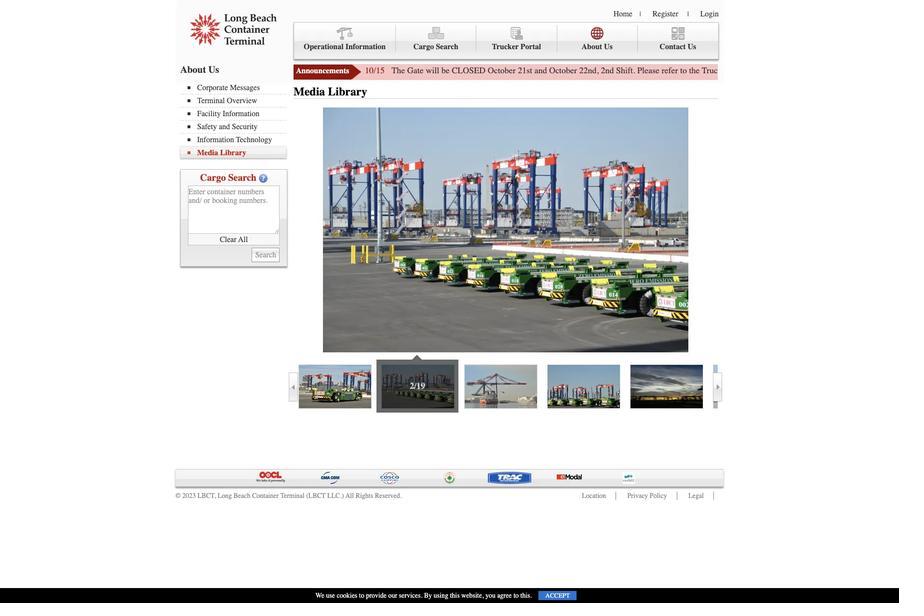 Task type: describe. For each thing, give the bounding box(es) containing it.
agree
[[497, 592, 512, 600]]

terminal inside corporate messages terminal overview facility information safety and security information technology media library
[[197, 96, 225, 105]]

rights
[[356, 492, 373, 500]]

accept
[[545, 592, 570, 599]]

privacy policy
[[628, 492, 667, 500]]

menu bar containing operational information
[[294, 22, 719, 59]]

all inside button
[[238, 235, 248, 244]]

we use cookies to provide our services. by using this website, you agree to this.
[[316, 592, 532, 600]]

terminal overview link
[[188, 96, 286, 105]]

1 vertical spatial information
[[223, 109, 260, 118]]

trucker portal link
[[477, 25, 557, 52]]

©
[[175, 492, 181, 500]]

© 2023 lbct, long beach container terminal (lbct llc.) all rights reserved.
[[175, 492, 402, 500]]

will
[[426, 65, 439, 76]]

truck
[[702, 65, 722, 76]]

media library link
[[188, 148, 286, 157]]

2 horizontal spatial to
[[680, 65, 687, 76]]

1 | from the left
[[640, 10, 641, 18]]

web
[[766, 65, 781, 76]]

2 | from the left
[[687, 10, 689, 18]]

gate
[[840, 65, 854, 76]]

contact us link
[[638, 25, 718, 52]]

21st
[[518, 65, 532, 76]]

long
[[218, 492, 232, 500]]

details
[[856, 65, 879, 76]]

location link
[[582, 492, 606, 500]]

home
[[614, 10, 632, 18]]

2/19
[[410, 381, 425, 391]]

reserved.
[[375, 492, 402, 500]]

this
[[450, 592, 460, 600]]

0 vertical spatial and
[[534, 65, 547, 76]]

cargo inside cargo search link
[[413, 42, 434, 51]]

trucker portal
[[492, 42, 541, 51]]

1 october from the left
[[488, 65, 516, 76]]

home link
[[614, 10, 632, 18]]

2 gate from the left
[[724, 65, 741, 76]]

shift.
[[616, 65, 635, 76]]

1 vertical spatial terminal
[[280, 492, 305, 500]]

our
[[388, 592, 397, 600]]

register
[[653, 10, 678, 18]]

0 horizontal spatial about us
[[180, 64, 219, 75]]

safety and security link
[[188, 122, 286, 131]]

2 october from the left
[[549, 65, 577, 76]]

1 for from the left
[[802, 65, 812, 76]]

clear
[[220, 235, 236, 244]]

accept button
[[539, 591, 577, 600]]

22nd,
[[579, 65, 599, 76]]

services.
[[399, 592, 422, 600]]

you
[[485, 592, 496, 600]]

0 vertical spatial information
[[345, 42, 386, 51]]

using
[[434, 592, 448, 600]]

0 horizontal spatial to
[[359, 592, 364, 600]]

messages
[[230, 83, 260, 92]]

contact
[[660, 42, 686, 51]]

hours
[[743, 65, 764, 76]]

privacy policy link
[[628, 492, 667, 500]]

0 horizontal spatial about
[[180, 64, 206, 75]]

the
[[392, 65, 405, 76]]

beach
[[234, 492, 250, 500]]

be
[[441, 65, 450, 76]]

2 vertical spatial information
[[197, 135, 234, 144]]

th
[[893, 65, 899, 76]]

the
[[689, 65, 700, 76]]

media library
[[294, 85, 367, 98]]

1 horizontal spatial cargo search
[[413, 42, 458, 51]]

cookies
[[337, 592, 357, 600]]

media inside corporate messages terminal overview facility information safety and security information technology media library
[[197, 148, 218, 157]]

facility information link
[[188, 109, 286, 118]]

use
[[326, 592, 335, 600]]

container
[[252, 492, 279, 500]]

this.
[[520, 592, 532, 600]]



Task type: vqa. For each thing, say whether or not it's contained in the screenshot.
Home link on the top right of page
yes



Task type: locate. For each thing, give the bounding box(es) containing it.
terminal
[[197, 96, 225, 105], [280, 492, 305, 500]]

library down information technology link
[[220, 148, 246, 157]]

1 horizontal spatial about
[[582, 42, 602, 51]]

corporate
[[197, 83, 228, 92]]

0 vertical spatial menu bar
[[294, 22, 719, 59]]

about up corporate
[[180, 64, 206, 75]]

safety
[[197, 122, 217, 131]]

1 horizontal spatial for
[[881, 65, 891, 76]]

1 horizontal spatial |
[[687, 10, 689, 18]]

0 vertical spatial all
[[238, 235, 248, 244]]

2023
[[182, 492, 196, 500]]

1 vertical spatial cargo search
[[200, 172, 256, 183]]

security
[[232, 122, 258, 131]]

information up 10/15 at the left
[[345, 42, 386, 51]]

about us up 22nd,
[[582, 42, 613, 51]]

announcements
[[296, 67, 349, 75]]

overview
[[227, 96, 257, 105]]

1 horizontal spatial october
[[549, 65, 577, 76]]

to
[[680, 65, 687, 76], [359, 592, 364, 600], [514, 592, 519, 600]]

1 vertical spatial menu bar
[[180, 82, 291, 160]]

2 for from the left
[[881, 65, 891, 76]]

legal
[[689, 492, 704, 500]]

None submit
[[252, 248, 280, 262]]

facility
[[197, 109, 221, 118]]

cargo down media library link
[[200, 172, 226, 183]]

0 horizontal spatial us
[[208, 64, 219, 75]]

0 vertical spatial search
[[436, 42, 458, 51]]

privacy
[[628, 492, 648, 500]]

library inside corporate messages terminal overview facility information safety and security information technology media library
[[220, 148, 246, 157]]

1 horizontal spatial library
[[328, 85, 367, 98]]

information
[[345, 42, 386, 51], [223, 109, 260, 118], [197, 135, 234, 144]]

contact us
[[660, 42, 696, 51]]

0 horizontal spatial search
[[228, 172, 256, 183]]

policy
[[650, 492, 667, 500]]

1 horizontal spatial all
[[345, 492, 354, 500]]

technology
[[236, 135, 272, 144]]

0 horizontal spatial |
[[640, 10, 641, 18]]

corporate messages link
[[188, 83, 286, 92]]

information technology link
[[188, 135, 286, 144]]

us
[[604, 42, 613, 51], [688, 42, 696, 51], [208, 64, 219, 75]]

1 horizontal spatial gate
[[724, 65, 741, 76]]

login link
[[700, 10, 719, 18]]

10/15
[[365, 65, 385, 76]]

1 horizontal spatial and
[[534, 65, 547, 76]]

us inside the about us "link"
[[604, 42, 613, 51]]

portal
[[521, 42, 541, 51]]

search up be
[[436, 42, 458, 51]]

1 gate from the left
[[407, 65, 424, 76]]

library down announcements
[[328, 85, 367, 98]]

1 vertical spatial all
[[345, 492, 354, 500]]

menu bar containing corporate messages
[[180, 82, 291, 160]]

trucker
[[492, 42, 519, 51]]

we
[[316, 592, 324, 600]]

closed
[[452, 65, 486, 76]]

media
[[294, 85, 325, 98], [197, 148, 218, 157]]

operational information link
[[294, 25, 396, 52]]

Enter container numbers and/ or booking numbers.  text field
[[188, 186, 280, 234]]

cargo up will
[[413, 42, 434, 51]]

terminal left (lbct
[[280, 492, 305, 500]]

all
[[238, 235, 248, 244], [345, 492, 354, 500]]

gate right truck
[[724, 65, 741, 76]]

10/15 the gate will be closed october 21st and october 22nd, 2nd shift. please refer to the truck gate hours web page for further gate details for th
[[365, 65, 899, 76]]

2nd
[[601, 65, 614, 76]]

for left th
[[881, 65, 891, 76]]

login
[[700, 10, 719, 18]]

about us inside "link"
[[582, 42, 613, 51]]

0 horizontal spatial menu bar
[[180, 82, 291, 160]]

about up 22nd,
[[582, 42, 602, 51]]

and
[[534, 65, 547, 76], [219, 122, 230, 131]]

clear all
[[220, 235, 248, 244]]

information down overview
[[223, 109, 260, 118]]

0 vertical spatial about
[[582, 42, 602, 51]]

menu bar
[[294, 22, 719, 59], [180, 82, 291, 160]]

0 vertical spatial cargo search
[[413, 42, 458, 51]]

further
[[814, 65, 837, 76]]

october
[[488, 65, 516, 76], [549, 65, 577, 76]]

website,
[[461, 592, 484, 600]]

about us
[[582, 42, 613, 51], [180, 64, 219, 75]]

0 horizontal spatial library
[[220, 148, 246, 157]]

| right home link
[[640, 10, 641, 18]]

0 horizontal spatial media
[[197, 148, 218, 157]]

refer
[[662, 65, 678, 76]]

1 horizontal spatial to
[[514, 592, 519, 600]]

1 vertical spatial about
[[180, 64, 206, 75]]

1 horizontal spatial cargo
[[413, 42, 434, 51]]

to left the
[[680, 65, 687, 76]]

1 horizontal spatial search
[[436, 42, 458, 51]]

for
[[802, 65, 812, 76], [881, 65, 891, 76]]

about inside "link"
[[582, 42, 602, 51]]

0 horizontal spatial cargo search
[[200, 172, 256, 183]]

information down safety
[[197, 135, 234, 144]]

media down announcements
[[294, 85, 325, 98]]

to left this.
[[514, 592, 519, 600]]

operational information
[[304, 42, 386, 51]]

0 vertical spatial media
[[294, 85, 325, 98]]

0 horizontal spatial and
[[219, 122, 230, 131]]

1 vertical spatial about us
[[180, 64, 219, 75]]

|
[[640, 10, 641, 18], [687, 10, 689, 18]]

lbct,
[[197, 492, 216, 500]]

october left '21st'
[[488, 65, 516, 76]]

clear all button
[[188, 234, 280, 245]]

corporate messages terminal overview facility information safety and security information technology media library
[[197, 83, 272, 157]]

search down media library link
[[228, 172, 256, 183]]

0 vertical spatial terminal
[[197, 96, 225, 105]]

location
[[582, 492, 606, 500]]

and right safety
[[219, 122, 230, 131]]

1 vertical spatial media
[[197, 148, 218, 157]]

by
[[424, 592, 432, 600]]

to left "provide"
[[359, 592, 364, 600]]

about us up corporate
[[180, 64, 219, 75]]

1 horizontal spatial media
[[294, 85, 325, 98]]

0 horizontal spatial for
[[802, 65, 812, 76]]

cargo search up will
[[413, 42, 458, 51]]

0 horizontal spatial october
[[488, 65, 516, 76]]

us inside contact us link
[[688, 42, 696, 51]]

search
[[436, 42, 458, 51], [228, 172, 256, 183]]

0 vertical spatial about us
[[582, 42, 613, 51]]

1 vertical spatial cargo
[[200, 172, 226, 183]]

1 vertical spatial and
[[219, 122, 230, 131]]

0 vertical spatial cargo
[[413, 42, 434, 51]]

1 horizontal spatial menu bar
[[294, 22, 719, 59]]

terminal down corporate
[[197, 96, 225, 105]]

1 vertical spatial library
[[220, 148, 246, 157]]

| left login
[[687, 10, 689, 18]]

all right llc.)
[[345, 492, 354, 500]]

2 horizontal spatial us
[[688, 42, 696, 51]]

cargo
[[413, 42, 434, 51], [200, 172, 226, 183]]

register link
[[653, 10, 678, 18]]

media down safety
[[197, 148, 218, 157]]

for right page
[[802, 65, 812, 76]]

cargo search link
[[396, 25, 477, 52]]

us up corporate
[[208, 64, 219, 75]]

about us link
[[557, 25, 638, 52]]

about
[[582, 42, 602, 51], [180, 64, 206, 75]]

llc.)
[[327, 492, 344, 500]]

october left 22nd,
[[549, 65, 577, 76]]

and inside corporate messages terminal overview facility information safety and security information technology media library
[[219, 122, 230, 131]]

library
[[328, 85, 367, 98], [220, 148, 246, 157]]

1 horizontal spatial about us
[[582, 42, 613, 51]]

legal link
[[689, 492, 704, 500]]

all right clear
[[238, 235, 248, 244]]

page
[[783, 65, 799, 76]]

0 horizontal spatial cargo
[[200, 172, 226, 183]]

1 horizontal spatial us
[[604, 42, 613, 51]]

please
[[637, 65, 660, 76]]

1 horizontal spatial terminal
[[280, 492, 305, 500]]

and right '21st'
[[534, 65, 547, 76]]

0 horizontal spatial all
[[238, 235, 248, 244]]

us for the about us "link"
[[604, 42, 613, 51]]

cargo search
[[413, 42, 458, 51], [200, 172, 256, 183]]

us right contact
[[688, 42, 696, 51]]

operational
[[304, 42, 344, 51]]

(lbct
[[306, 492, 326, 500]]

provide
[[366, 592, 387, 600]]

gate right the at the left top of page
[[407, 65, 424, 76]]

1 vertical spatial search
[[228, 172, 256, 183]]

cargo search down media library link
[[200, 172, 256, 183]]

0 horizontal spatial gate
[[407, 65, 424, 76]]

0 vertical spatial library
[[328, 85, 367, 98]]

us up 2nd
[[604, 42, 613, 51]]

us for contact us link
[[688, 42, 696, 51]]

0 horizontal spatial terminal
[[197, 96, 225, 105]]



